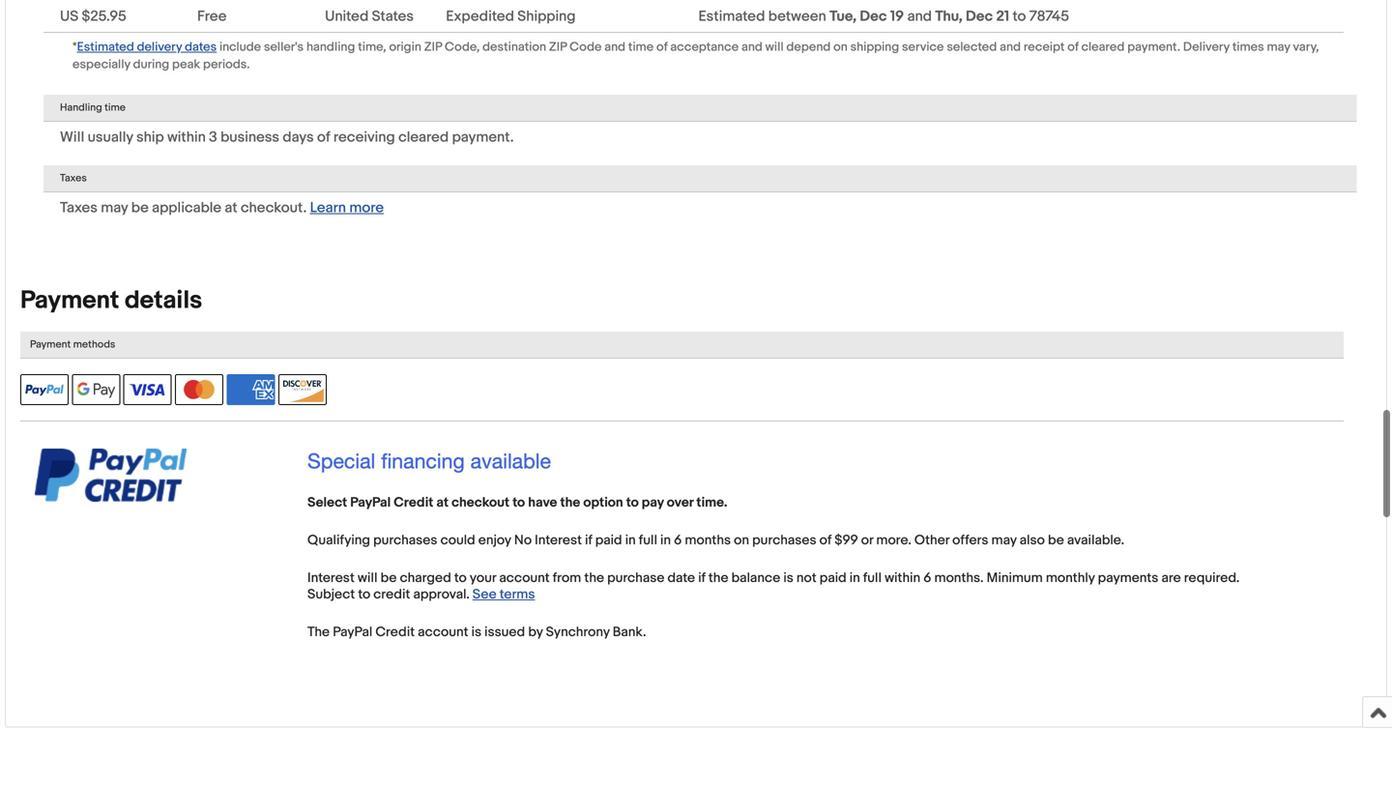 Task type: locate. For each thing, give the bounding box(es) containing it.
0 vertical spatial 6
[[674, 532, 682, 549]]

at left checkout
[[436, 495, 449, 511]]

6
[[674, 532, 682, 549], [924, 570, 932, 586]]

1 horizontal spatial will
[[765, 40, 784, 55]]

0 horizontal spatial cleared
[[398, 129, 449, 146]]

0 vertical spatial cleared
[[1082, 40, 1125, 55]]

0 vertical spatial interest
[[535, 532, 582, 549]]

taxes for taxes may be applicable at checkout. learn more
[[60, 199, 98, 217]]

0 horizontal spatial be
[[131, 199, 149, 217]]

credit for at
[[394, 495, 433, 511]]

within down more.
[[885, 570, 921, 586]]

0 horizontal spatial will
[[358, 570, 378, 586]]

account
[[499, 570, 550, 586], [418, 624, 468, 641]]

credit
[[394, 495, 433, 511], [375, 624, 415, 641]]

may inside include seller's handling time, origin zip code, destination zip code and time of acceptance and will depend on shipping service selected and receipt of cleared payment. delivery times may vary, especially during peak periods.
[[1267, 40, 1291, 55]]

taxes may be applicable at checkout. learn more
[[60, 199, 384, 217]]

on down tue,
[[834, 40, 848, 55]]

within left 3 in the top of the page
[[167, 129, 206, 146]]

time inside include seller's handling time, origin zip code, destination zip code and time of acceptance and will depend on shipping service selected and receipt of cleared payment. delivery times may vary, especially during peak periods.
[[628, 40, 654, 55]]

1 vertical spatial payment
[[30, 338, 71, 351]]

to left pay
[[626, 495, 639, 511]]

payment
[[20, 286, 119, 316], [30, 338, 71, 351]]

estimated between tue, dec 19 and thu, dec 21 to 78745
[[699, 8, 1070, 25]]

1 vertical spatial credit
[[375, 624, 415, 641]]

to right 21
[[1013, 8, 1026, 25]]

6 left months
[[674, 532, 682, 549]]

payment. down the code,
[[452, 129, 514, 146]]

paypal
[[350, 495, 391, 511], [333, 624, 372, 641]]

seller's
[[264, 40, 304, 55]]

will right subject at the bottom
[[358, 570, 378, 586]]

1 vertical spatial 6
[[924, 570, 932, 586]]

interest down qualifying
[[307, 570, 355, 586]]

0 vertical spatial will
[[765, 40, 784, 55]]

and down 21
[[1000, 40, 1021, 55]]

on right months
[[734, 532, 749, 549]]

0 vertical spatial may
[[1267, 40, 1291, 55]]

0 horizontal spatial the
[[560, 495, 580, 511]]

1 horizontal spatial cleared
[[1082, 40, 1125, 55]]

1 vertical spatial may
[[101, 199, 128, 217]]

1 vertical spatial taxes
[[60, 199, 98, 217]]

time up usually
[[105, 101, 126, 114]]

see terms link
[[473, 586, 535, 603]]

0 horizontal spatial full
[[639, 532, 657, 549]]

and
[[908, 8, 932, 25], [605, 40, 626, 55], [742, 40, 763, 55], [1000, 40, 1021, 55]]

handling
[[306, 40, 355, 55]]

us $25.95
[[60, 8, 127, 25]]

cleared right receipt
[[1082, 40, 1125, 55]]

1 vertical spatial full
[[863, 570, 882, 586]]

the right have
[[560, 495, 580, 511]]

1 horizontal spatial zip
[[549, 40, 567, 55]]

0 vertical spatial is
[[784, 570, 794, 586]]

1 zip from the left
[[424, 40, 442, 55]]

0 horizontal spatial on
[[734, 532, 749, 549]]

will left "depend"
[[765, 40, 784, 55]]

0 vertical spatial payment
[[20, 286, 119, 316]]

peak
[[172, 57, 200, 72]]

may left also
[[992, 532, 1017, 549]]

within inside interest will be charged to your account from the purchase date if the balance is not paid in full within 6 months. minimum monthly payments are required. subject to credit approval.
[[885, 570, 921, 586]]

your
[[470, 570, 496, 586]]

at left checkout.
[[225, 199, 237, 217]]

issued
[[485, 624, 525, 641]]

1 vertical spatial time
[[105, 101, 126, 114]]

financing
[[381, 449, 465, 473]]

0 horizontal spatial within
[[167, 129, 206, 146]]

paid
[[595, 532, 622, 549], [820, 570, 847, 586]]

0 vertical spatial payment.
[[1128, 40, 1181, 55]]

1 vertical spatial interest
[[307, 570, 355, 586]]

1 vertical spatial paypal
[[333, 624, 372, 641]]

1 vertical spatial will
[[358, 570, 378, 586]]

estimated
[[699, 8, 765, 25], [77, 40, 134, 55]]

0 vertical spatial at
[[225, 199, 237, 217]]

credit down financing
[[394, 495, 433, 511]]

1 horizontal spatial payment.
[[1128, 40, 1181, 55]]

cleared inside include seller's handling time, origin zip code, destination zip code and time of acceptance and will depend on shipping service selected and receipt of cleared payment. delivery times may vary, especially during peak periods.
[[1082, 40, 1125, 55]]

are
[[1162, 570, 1181, 586]]

within
[[167, 129, 206, 146], [885, 570, 921, 586]]

dec left 21
[[966, 8, 993, 25]]

on inside include seller's handling time, origin zip code, destination zip code and time of acceptance and will depend on shipping service selected and receipt of cleared payment. delivery times may vary, especially during peak periods.
[[834, 40, 848, 55]]

will inside interest will be charged to your account from the purchase date if the balance is not paid in full within 6 months. minimum monthly payments are required. subject to credit approval.
[[358, 570, 378, 586]]

states
[[372, 8, 414, 25]]

code,
[[445, 40, 480, 55]]

purchases up not
[[752, 532, 817, 549]]

thu,
[[935, 8, 963, 25]]

cleared
[[1082, 40, 1125, 55], [398, 129, 449, 146]]

terms
[[500, 586, 535, 603]]

select
[[307, 495, 347, 511]]

estimated delivery dates link
[[77, 38, 217, 55]]

to left have
[[513, 495, 525, 511]]

0 vertical spatial credit
[[394, 495, 433, 511]]

1 horizontal spatial be
[[381, 570, 397, 586]]

handling
[[60, 101, 102, 114]]

1 horizontal spatial is
[[784, 570, 794, 586]]

payment up payment methods in the left of the page
[[20, 286, 119, 316]]

0 horizontal spatial purchases
[[373, 532, 437, 549]]

0 vertical spatial paypal
[[350, 495, 391, 511]]

months.
[[935, 570, 984, 586]]

and right 19
[[908, 8, 932, 25]]

interest
[[535, 532, 582, 549], [307, 570, 355, 586]]

include
[[220, 40, 261, 55]]

purchase
[[607, 570, 665, 586]]

2 horizontal spatial may
[[1267, 40, 1291, 55]]

0 vertical spatial account
[[499, 570, 550, 586]]

1 horizontal spatial full
[[863, 570, 882, 586]]

may left vary, on the top right
[[1267, 40, 1291, 55]]

zip
[[424, 40, 442, 55], [549, 40, 567, 55]]

be left charged
[[381, 570, 397, 586]]

2 horizontal spatial the
[[709, 570, 729, 586]]

1 horizontal spatial at
[[436, 495, 449, 511]]

time
[[628, 40, 654, 55], [105, 101, 126, 114]]

paid down option
[[595, 532, 622, 549]]

estimated up "acceptance"
[[699, 8, 765, 25]]

charged
[[400, 570, 451, 586]]

0 vertical spatial paid
[[595, 532, 622, 549]]

1 horizontal spatial on
[[834, 40, 848, 55]]

1 vertical spatial payment.
[[452, 129, 514, 146]]

dec left 19
[[860, 8, 887, 25]]

1 vertical spatial is
[[471, 624, 482, 641]]

in
[[625, 532, 636, 549], [660, 532, 671, 549], [850, 570, 860, 586]]

and right code
[[605, 40, 626, 55]]

full down pay
[[639, 532, 657, 549]]

0 horizontal spatial may
[[101, 199, 128, 217]]

receiving
[[333, 129, 395, 146]]

payment details
[[20, 286, 202, 316]]

synchrony
[[546, 624, 610, 641]]

1 horizontal spatial dec
[[966, 8, 993, 25]]

0 vertical spatial be
[[131, 199, 149, 217]]

required.
[[1184, 570, 1240, 586]]

2 vertical spatial be
[[381, 570, 397, 586]]

in down $99
[[850, 570, 860, 586]]

zip right origin
[[424, 40, 442, 55]]

include seller's handling time, origin zip code, destination zip code and time of acceptance and will depend on shipping service selected and receipt of cleared payment. delivery times may vary, especially during peak periods.
[[73, 40, 1319, 72]]

be left applicable
[[131, 199, 149, 217]]

zip left code
[[549, 40, 567, 55]]

the right date
[[709, 570, 729, 586]]

1 horizontal spatial time
[[628, 40, 654, 55]]

1 horizontal spatial if
[[698, 570, 706, 586]]

0 vertical spatial on
[[834, 40, 848, 55]]

full down or
[[863, 570, 882, 586]]

not
[[797, 570, 817, 586]]

cleared right "receiving"
[[398, 129, 449, 146]]

1 horizontal spatial account
[[499, 570, 550, 586]]

in up purchase
[[625, 532, 636, 549]]

the right from
[[584, 570, 604, 586]]

2 horizontal spatial in
[[850, 570, 860, 586]]

to
[[1013, 8, 1026, 25], [513, 495, 525, 511], [626, 495, 639, 511], [454, 570, 467, 586], [358, 586, 371, 603]]

be inside interest will be charged to your account from the purchase date if the balance is not paid in full within 6 months. minimum monthly payments are required. subject to credit approval.
[[381, 570, 397, 586]]

1 horizontal spatial may
[[992, 532, 1017, 549]]

could
[[441, 532, 475, 549]]

6 inside interest will be charged to your account from the purchase date if the balance is not paid in full within 6 months. minimum monthly payments are required. subject to credit approval.
[[924, 570, 932, 586]]

if right date
[[698, 570, 706, 586]]

paypal right select
[[350, 495, 391, 511]]

1 taxes from the top
[[60, 172, 87, 185]]

0 horizontal spatial estimated
[[77, 40, 134, 55]]

taxes for taxes
[[60, 172, 87, 185]]

paid right not
[[820, 570, 847, 586]]

balance
[[732, 570, 781, 586]]

interest right no
[[535, 532, 582, 549]]

0 horizontal spatial is
[[471, 624, 482, 641]]

payment. left delivery
[[1128, 40, 1181, 55]]

time.
[[697, 495, 728, 511]]

payment.
[[1128, 40, 1181, 55], [452, 129, 514, 146]]

full inside interest will be charged to your account from the purchase date if the balance is not paid in full within 6 months. minimum monthly payments are required. subject to credit approval.
[[863, 570, 882, 586]]

1 vertical spatial within
[[885, 570, 921, 586]]

1 horizontal spatial purchases
[[752, 532, 817, 549]]

0 horizontal spatial account
[[418, 624, 468, 641]]

is left not
[[784, 570, 794, 586]]

1 vertical spatial estimated
[[77, 40, 134, 55]]

will
[[765, 40, 784, 55], [358, 570, 378, 586]]

0 vertical spatial taxes
[[60, 172, 87, 185]]

credit down credit
[[375, 624, 415, 641]]

0 vertical spatial if
[[585, 532, 592, 549]]

between
[[768, 8, 826, 25]]

1 horizontal spatial within
[[885, 570, 921, 586]]

payment. inside include seller's handling time, origin zip code, destination zip code and time of acceptance and will depend on shipping service selected and receipt of cleared payment. delivery times may vary, especially during peak periods.
[[1128, 40, 1181, 55]]

1 horizontal spatial paid
[[820, 570, 847, 586]]

monthly
[[1046, 570, 1095, 586]]

payment for payment methods
[[30, 338, 71, 351]]

2 taxes from the top
[[60, 199, 98, 217]]

if down option
[[585, 532, 592, 549]]

united
[[325, 8, 369, 25]]

6 left months.
[[924, 570, 932, 586]]

0 horizontal spatial payment.
[[452, 129, 514, 146]]

at
[[225, 199, 237, 217], [436, 495, 449, 511]]

2 zip from the left
[[549, 40, 567, 55]]

0 horizontal spatial if
[[585, 532, 592, 549]]

be
[[131, 199, 149, 217], [1048, 532, 1064, 549], [381, 570, 397, 586]]

0 vertical spatial estimated
[[699, 8, 765, 25]]

2 vertical spatial may
[[992, 532, 1017, 549]]

1 dec from the left
[[860, 8, 887, 25]]

the
[[307, 624, 330, 641]]

0 vertical spatial time
[[628, 40, 654, 55]]

be for interest will be charged to your account from the purchase date if the balance is not paid in full within 6 months. minimum monthly payments are required. subject to credit approval.
[[381, 570, 397, 586]]

the
[[560, 495, 580, 511], [584, 570, 604, 586], [709, 570, 729, 586]]

or
[[861, 532, 873, 549]]

may down usually
[[101, 199, 128, 217]]

estimated up especially
[[77, 40, 134, 55]]

enjoy
[[478, 532, 511, 549]]

in down pay
[[660, 532, 671, 549]]

0 horizontal spatial dec
[[860, 8, 887, 25]]

0 horizontal spatial interest
[[307, 570, 355, 586]]

see
[[473, 586, 497, 603]]

full
[[639, 532, 657, 549], [863, 570, 882, 586]]

1 horizontal spatial 6
[[924, 570, 932, 586]]

account down approval.
[[418, 624, 468, 641]]

ship
[[136, 129, 164, 146]]

payment left "methods"
[[30, 338, 71, 351]]

account down no
[[499, 570, 550, 586]]

be right also
[[1048, 532, 1064, 549]]

1 vertical spatial be
[[1048, 532, 1064, 549]]

paypal right the
[[333, 624, 372, 641]]

american express image
[[227, 374, 275, 405]]

expedited shipping
[[446, 8, 576, 25]]

1 vertical spatial cleared
[[398, 129, 449, 146]]

0 horizontal spatial in
[[625, 532, 636, 549]]

is left the issued
[[471, 624, 482, 641]]

purchases up charged
[[373, 532, 437, 549]]

discover image
[[278, 374, 327, 405]]

master card image
[[175, 374, 223, 405]]

be for taxes may be applicable at checkout. learn more
[[131, 199, 149, 217]]

1 vertical spatial if
[[698, 570, 706, 586]]

1 vertical spatial account
[[418, 624, 468, 641]]

1 horizontal spatial the
[[584, 570, 604, 586]]

if inside interest will be charged to your account from the purchase date if the balance is not paid in full within 6 months. minimum monthly payments are required. subject to credit approval.
[[698, 570, 706, 586]]

taxes
[[60, 172, 87, 185], [60, 199, 98, 217]]

learn more link
[[310, 199, 384, 217]]

dec
[[860, 8, 887, 25], [966, 8, 993, 25]]

1 vertical spatial paid
[[820, 570, 847, 586]]

time right code
[[628, 40, 654, 55]]

0 horizontal spatial zip
[[424, 40, 442, 55]]

3
[[209, 129, 217, 146]]

21
[[996, 8, 1010, 25]]



Task type: describe. For each thing, give the bounding box(es) containing it.
no
[[514, 532, 532, 549]]

selected
[[947, 40, 997, 55]]

special financing available
[[307, 449, 551, 473]]

more
[[349, 199, 384, 217]]

time,
[[358, 40, 386, 55]]

credit
[[374, 586, 410, 603]]

credit for account
[[375, 624, 415, 641]]

0 vertical spatial within
[[167, 129, 206, 146]]

minimum
[[987, 570, 1043, 586]]

business
[[221, 129, 279, 146]]

usually
[[88, 129, 133, 146]]

receipt
[[1024, 40, 1065, 55]]

delivery
[[137, 40, 182, 55]]

2 purchases from the left
[[752, 532, 817, 549]]

of right days
[[317, 129, 330, 146]]

will usually ship within 3 business days of receiving cleared payment.
[[60, 129, 514, 146]]

google pay image
[[72, 374, 120, 405]]

1 horizontal spatial estimated
[[699, 8, 765, 25]]

months
[[685, 532, 731, 549]]

qualifying
[[307, 532, 370, 549]]

payments
[[1098, 570, 1159, 586]]

*
[[73, 40, 77, 55]]

checkout.
[[241, 199, 307, 217]]

by
[[528, 624, 543, 641]]

tue,
[[830, 8, 857, 25]]

vary,
[[1293, 40, 1319, 55]]

times
[[1233, 40, 1264, 55]]

to left credit
[[358, 586, 371, 603]]

days
[[283, 129, 314, 146]]

bank.
[[613, 624, 646, 641]]

will inside include seller's handling time, origin zip code, destination zip code and time of acceptance and will depend on shipping service selected and receipt of cleared payment. delivery times may vary, especially during peak periods.
[[765, 40, 784, 55]]

0 horizontal spatial 6
[[674, 532, 682, 549]]

1 vertical spatial on
[[734, 532, 749, 549]]

depend
[[787, 40, 831, 55]]

handling time
[[60, 101, 126, 114]]

delivery
[[1183, 40, 1230, 55]]

1 horizontal spatial interest
[[535, 532, 582, 549]]

of right receipt
[[1068, 40, 1079, 55]]

paypal for the
[[333, 624, 372, 641]]

date
[[668, 570, 695, 586]]

1 vertical spatial at
[[436, 495, 449, 511]]

subject
[[307, 586, 355, 603]]

0 horizontal spatial paid
[[595, 532, 622, 549]]

available.
[[1067, 532, 1125, 549]]

periods.
[[203, 57, 250, 72]]

2 dec from the left
[[966, 8, 993, 25]]

interest will be charged to your account from the purchase date if the balance is not paid in full within 6 months. minimum monthly payments are required. subject to credit approval.
[[307, 570, 1240, 603]]

from
[[553, 570, 581, 586]]

approval.
[[413, 586, 470, 603]]

of left $99
[[820, 532, 832, 549]]

and right "acceptance"
[[742, 40, 763, 55]]

destination
[[483, 40, 546, 55]]

shipping
[[518, 8, 576, 25]]

applicable
[[152, 199, 221, 217]]

account inside interest will be charged to your account from the purchase date if the balance is not paid in full within 6 months. minimum monthly payments are required. subject to credit approval.
[[499, 570, 550, 586]]

methods
[[73, 338, 115, 351]]

payment for payment details
[[20, 286, 119, 316]]

pay
[[642, 495, 664, 511]]

19
[[890, 8, 904, 25]]

learn
[[310, 199, 346, 217]]

have
[[528, 495, 557, 511]]

expedited
[[446, 8, 514, 25]]

1 horizontal spatial in
[[660, 532, 671, 549]]

us
[[60, 8, 79, 25]]

more.
[[876, 532, 912, 549]]

during
[[133, 57, 169, 72]]

especially
[[73, 57, 130, 72]]

in inside interest will be charged to your account from the purchase date if the balance is not paid in full within 6 months. minimum monthly payments are required. subject to credit approval.
[[850, 570, 860, 586]]

payment methods
[[30, 338, 115, 351]]

paypal for select
[[350, 495, 391, 511]]

origin
[[389, 40, 421, 55]]

paid inside interest will be charged to your account from the purchase date if the balance is not paid in full within 6 months. minimum monthly payments are required. subject to credit approval.
[[820, 570, 847, 586]]

$25.95
[[82, 8, 127, 25]]

0 horizontal spatial time
[[105, 101, 126, 114]]

is inside interest will be charged to your account from the purchase date if the balance is not paid in full within 6 months. minimum monthly payments are required. subject to credit approval.
[[784, 570, 794, 586]]

special
[[307, 449, 375, 473]]

will
[[60, 129, 84, 146]]

offers
[[953, 532, 989, 549]]

1 purchases from the left
[[373, 532, 437, 549]]

visa image
[[124, 374, 172, 405]]

united states
[[325, 8, 414, 25]]

of left "acceptance"
[[657, 40, 668, 55]]

see terms
[[473, 586, 535, 603]]

78745
[[1029, 8, 1070, 25]]

$99
[[835, 532, 858, 549]]

code
[[570, 40, 602, 55]]

* estimated delivery dates
[[73, 40, 217, 55]]

over
[[667, 495, 694, 511]]

paypal image
[[20, 374, 69, 405]]

checkout
[[452, 495, 510, 511]]

interest inside interest will be charged to your account from the purchase date if the balance is not paid in full within 6 months. minimum monthly payments are required. subject to credit approval.
[[307, 570, 355, 586]]

acceptance
[[670, 40, 739, 55]]

available
[[471, 449, 551, 473]]

other
[[915, 532, 950, 549]]

also
[[1020, 532, 1045, 549]]

select paypal credit at checkout to have the option to pay over time.
[[307, 495, 728, 511]]

2 horizontal spatial be
[[1048, 532, 1064, 549]]

0 horizontal spatial at
[[225, 199, 237, 217]]

dates
[[185, 40, 217, 55]]

to left your
[[454, 570, 467, 586]]

0 vertical spatial full
[[639, 532, 657, 549]]

details
[[125, 286, 202, 316]]

free
[[197, 8, 227, 25]]

qualifying purchases could enjoy no interest if paid in full in 6 months on purchases of $99 or more. other offers may also be available.
[[307, 532, 1125, 549]]



Task type: vqa. For each thing, say whether or not it's contained in the screenshot.
Used
no



